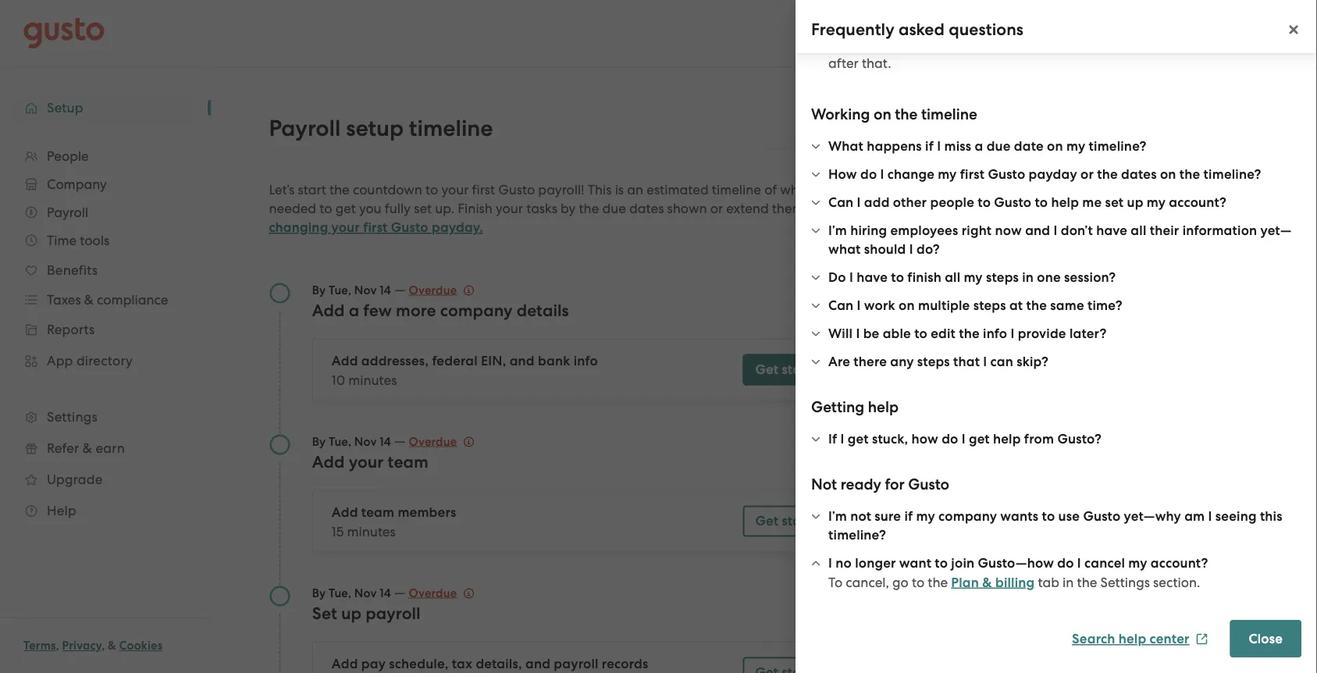 Task type: describe. For each thing, give the bounding box(es) containing it.
my up people
[[938, 166, 957, 182]]

i right do
[[850, 270, 854, 286]]

federal
[[432, 353, 478, 369]]

i left be
[[857, 326, 860, 342]]

i right how
[[962, 431, 966, 447]]

help
[[47, 503, 76, 519]]

any
[[891, 354, 915, 370]]

getting
[[812, 398, 865, 416]]

have inside i'm hiring employees right now and i don't have all their information yet— what should i do?
[[1097, 223, 1128, 239]]

add pay schedule, tax details, and payroll records
[[332, 656, 649, 672]]

or for shown
[[711, 201, 724, 216]]

0 vertical spatial ready
[[1127, 198, 1168, 216]]

have for what to have ready
[[1089, 198, 1124, 216]]

add
[[865, 195, 890, 211]]

everything
[[1029, 245, 1095, 260]]

one
[[1038, 270, 1062, 286]]

timeline inside 'frequently asked questions' "dialog"
[[922, 105, 978, 123]]

get for first get started 'button' from the top of the page
[[756, 362, 779, 378]]

0 vertical spatial team
[[388, 452, 429, 472]]

to left join
[[935, 555, 949, 571]]

get started for first get started 'button' from the top of the page
[[756, 362, 828, 378]]

— for payroll
[[394, 585, 406, 600]]

of inside download our handy checklist of everything you'll need to get set up for your first payroll.
[[1218, 226, 1231, 241]]

set for download our handy checklist of everything you'll need to get set up for your first payroll.
[[1207, 245, 1225, 260]]

0 vertical spatial timeline?
[[1089, 138, 1147, 154]]

& inside 'frequently asked questions' "dialog"
[[983, 575, 993, 591]]

2 started from the top
[[782, 513, 828, 529]]

2 vertical spatial do
[[1058, 555, 1075, 571]]

cookies
[[119, 639, 163, 653]]

finish
[[908, 270, 942, 286]]

cancel
[[1085, 555, 1126, 571]]

help link
[[16, 497, 195, 525]]

download our handy checklist of everything you'll need to get set up for your first payroll.
[[1029, 226, 1231, 279]]

i'm for i'm not sure if my company wants to use gusto yet—why am i seeing this timeline?
[[829, 509, 848, 525]]

information
[[1183, 223, 1258, 239]]

i left add
[[857, 195, 861, 211]]

download checklist
[[1048, 288, 1170, 304]]

first inside let's start the countdown to your first gusto payroll! this is an estimated                     timeline of what's needed to get you fully set up.
[[472, 182, 495, 198]]

account menu element
[[1016, 0, 1295, 66]]

a inside "dialog"
[[975, 138, 984, 154]]

2 vertical spatial &
[[108, 639, 116, 653]]

1 horizontal spatial do
[[942, 431, 959, 447]]

pay
[[362, 656, 386, 672]]

be
[[864, 326, 880, 342]]

details,
[[476, 656, 522, 672]]

up for my
[[1128, 195, 1144, 211]]

add team members 15 minutes
[[332, 505, 457, 539]]

reports link
[[16, 316, 195, 344]]

if inside i'm not sure if my company wants to use gusto yet—why am i seeing this timeline?
[[905, 509, 914, 525]]

due inside 'frequently asked questions' "dialog"
[[987, 138, 1011, 154]]

1 vertical spatial a
[[349, 301, 360, 320]]

right
[[962, 223, 992, 239]]

2 get started button from the top
[[743, 506, 841, 537]]

dates inside finish your tasks by the due dates shown or extend them by changing your first gusto payday.
[[630, 201, 664, 216]]

1 , from the left
[[56, 639, 59, 653]]

by tue, nov 14 — for your
[[312, 433, 409, 449]]

finish
[[458, 201, 493, 216]]

not ready for gusto
[[812, 475, 950, 493]]

working on the timeline
[[812, 105, 978, 123]]

on up happens on the right of page
[[874, 105, 892, 123]]

the up 'information'
[[1180, 166, 1201, 182]]

same
[[1051, 298, 1085, 314]]

session?
[[1065, 270, 1117, 286]]

close button
[[1231, 620, 1302, 658]]

ready inside 'frequently asked questions' "dialog"
[[841, 475, 882, 493]]

are
[[829, 354, 851, 370]]

i'm for i'm hiring employees right now and i don't have all their information yet— what should i do?
[[829, 223, 848, 239]]

0 vertical spatial steps
[[987, 270, 1020, 286]]

overdue for payroll
[[409, 586, 457, 600]]

gusto—how
[[979, 555, 1055, 571]]

terms
[[23, 639, 56, 653]]

the right edit
[[960, 326, 980, 342]]

tue, for your
[[329, 435, 352, 449]]

use
[[1059, 509, 1081, 525]]

0 vertical spatial do
[[861, 166, 878, 182]]

i up add
[[881, 166, 885, 182]]

skip?
[[1017, 354, 1049, 370]]

at
[[1010, 298, 1024, 314]]

info inside add addresses, federal ein, and bank info 10 minutes
[[574, 353, 598, 369]]

do i have to finish all my steps in one session?
[[829, 270, 1117, 286]]

i left don't
[[1054, 223, 1058, 239]]

edit
[[931, 326, 956, 342]]

benefits
[[47, 262, 98, 278]]

my up payday
[[1067, 138, 1086, 154]]

on right date
[[1048, 138, 1064, 154]]

to down start
[[320, 201, 332, 216]]

their
[[1151, 223, 1180, 239]]

frequently asked questions dialog
[[796, 0, 1318, 673]]

details
[[517, 301, 569, 320]]

gusto down what happens if i miss a due date on my timeline?
[[989, 166, 1026, 182]]

setup link
[[16, 94, 195, 122]]

extend
[[727, 201, 769, 216]]

minutes inside add team members 15 minutes
[[347, 524, 396, 539]]

to down how do i change my first gusto payday or the dates on the timeline?
[[1036, 195, 1049, 211]]

i left can
[[984, 354, 988, 370]]

i right if
[[841, 431, 845, 447]]

i down at
[[1011, 326, 1015, 342]]

able
[[883, 326, 912, 342]]

refer
[[47, 441, 79, 456]]

payroll setup timeline
[[269, 115, 493, 141]]

this
[[588, 182, 612, 198]]

1 vertical spatial account?
[[1151, 555, 1209, 571]]

info inside 'frequently asked questions' "dialog"
[[984, 326, 1008, 342]]

the up me
[[1098, 166, 1119, 182]]

1 vertical spatial checklist
[[1116, 288, 1170, 304]]

needed
[[269, 201, 316, 216]]

what's
[[781, 182, 820, 198]]

schedule,
[[389, 656, 449, 672]]

to up up.
[[426, 182, 438, 198]]

team inside add team members 15 minutes
[[362, 505, 395, 521]]

download for download our handy checklist of everything you'll need to get set up for your first payroll.
[[1029, 226, 1093, 241]]

gusto up now
[[995, 195, 1032, 211]]

help left 'from'
[[994, 431, 1022, 447]]

to inside i'm not sure if my company wants to use gusto yet—why am i seeing this timeline?
[[1043, 509, 1056, 525]]

the right at
[[1027, 298, 1048, 314]]

get inside download our handy checklist of everything you'll need to get set up for your first payroll.
[[1183, 245, 1204, 260]]

handy
[[1120, 226, 1160, 241]]

provide
[[1018, 326, 1067, 342]]

i left no
[[829, 555, 833, 571]]

to inside download our handy checklist of everything you'll need to get set up for your first payroll.
[[1167, 245, 1180, 260]]

nov for up
[[355, 586, 377, 600]]

more
[[396, 301, 436, 320]]

you
[[359, 201, 382, 216]]

by tue, nov 14 — for up
[[312, 585, 409, 600]]

wants
[[1001, 509, 1039, 525]]

can i add other people to gusto to help me set up my account?
[[829, 195, 1227, 211]]

center
[[1150, 631, 1190, 647]]

what to have ready
[[1029, 198, 1168, 216]]

work
[[865, 298, 896, 314]]

2 vertical spatial steps
[[918, 354, 951, 370]]

close
[[1250, 631, 1284, 647]]

directory
[[76, 353, 133, 369]]

get inside let's start the countdown to your first gusto payroll! this is an estimated                     timeline of what's needed to get you fully set up.
[[336, 201, 356, 216]]

overdue button for payroll
[[409, 584, 474, 603]]

if i get stuck, how do i get help from gusto?
[[829, 431, 1102, 447]]

payday
[[1029, 166, 1078, 182]]

your down you
[[332, 220, 360, 236]]

i'm hiring employees right now and i don't have all their information yet— what should i do?
[[829, 223, 1293, 257]]

settings inside to cancel, go to the plan & billing tab in the settings section.
[[1101, 575, 1151, 590]]

by for add your team
[[312, 435, 326, 449]]

of inside let's start the countdown to your first gusto payroll! this is an estimated                     timeline of what's needed to get you fully set up.
[[765, 182, 777, 198]]

section.
[[1154, 575, 1201, 590]]

set for can i add other people to gusto to help me set up my account?
[[1106, 195, 1124, 211]]

stuck,
[[873, 431, 909, 447]]

you'll
[[1098, 245, 1129, 260]]

0 horizontal spatial up
[[341, 604, 362, 623]]

to left finish
[[892, 270, 905, 286]]

i'm not sure if my company wants to use gusto yet—why am i seeing this timeline?
[[829, 509, 1283, 543]]

not
[[851, 509, 872, 525]]

if
[[829, 431, 838, 447]]

add for add pay schedule, tax details, and payroll records
[[332, 656, 358, 672]]

this
[[1261, 509, 1283, 525]]

the left 'plan'
[[928, 575, 949, 590]]

get right if
[[848, 431, 869, 447]]

nov for a
[[355, 283, 377, 297]]

set up payroll
[[312, 604, 421, 623]]

frequently
[[812, 20, 895, 39]]

add addresses, federal ein, and bank info 10 minutes
[[332, 353, 598, 388]]

should
[[865, 241, 907, 257]]

am
[[1185, 509, 1206, 525]]

what for what to have ready
[[1029, 198, 1068, 216]]

download checklist link
[[1029, 288, 1170, 304]]

our
[[1096, 226, 1117, 241]]

on right work
[[899, 298, 915, 314]]

— for few
[[394, 282, 406, 297]]

1 vertical spatial all
[[945, 270, 961, 286]]

to left edit
[[915, 326, 928, 342]]

get right how
[[969, 431, 990, 447]]

0 horizontal spatial in
[[1023, 270, 1034, 286]]

to
[[829, 575, 843, 590]]

— for team
[[394, 433, 406, 449]]

i left the cancel
[[1078, 555, 1082, 571]]

me
[[1083, 195, 1103, 211]]

add for add a few more company details
[[312, 301, 345, 320]]

1 vertical spatial timeline?
[[1204, 166, 1262, 182]]

bank
[[538, 353, 571, 369]]

employees
[[891, 223, 959, 239]]

company inside i'm not sure if my company wants to use gusto yet—why am i seeing this timeline?
[[939, 509, 998, 525]]

need
[[1133, 245, 1164, 260]]

0 horizontal spatial company
[[440, 301, 513, 320]]

by for add a few more company details
[[312, 283, 326, 297]]

setup
[[47, 100, 83, 116]]

i left work
[[857, 298, 861, 314]]



Task type: vqa. For each thing, say whether or not it's contained in the screenshot.
line)
no



Task type: locate. For each thing, give the bounding box(es) containing it.
do
[[829, 270, 847, 286]]

0 vertical spatial checklist
[[1163, 226, 1215, 241]]

1 horizontal spatial settings
[[1101, 575, 1151, 590]]

1 horizontal spatial payroll
[[554, 656, 599, 672]]

your up up.
[[442, 182, 469, 198]]

on up their
[[1161, 166, 1177, 182]]

shown
[[668, 201, 707, 216]]

14 for payroll
[[380, 586, 391, 600]]

and for now
[[1026, 223, 1051, 239]]

1 vertical spatial dates
[[630, 201, 664, 216]]

get
[[756, 362, 779, 378], [756, 513, 779, 529]]

and for details,
[[526, 656, 551, 672]]

2 by tue, nov 14 — from the top
[[312, 433, 409, 449]]

1 horizontal spatial timeline?
[[1089, 138, 1147, 154]]

later?
[[1070, 326, 1107, 342]]

0 horizontal spatial set
[[414, 201, 432, 216]]

or right shown
[[711, 201, 724, 216]]

in left one
[[1023, 270, 1034, 286]]

search help center link
[[1073, 631, 1209, 647]]

2 get from the top
[[756, 513, 779, 529]]

payroll up 'pay'
[[366, 604, 421, 623]]

2 horizontal spatial &
[[983, 575, 993, 591]]

by tue, nov 14 — up the set up payroll
[[312, 585, 409, 600]]

settings down the cancel
[[1101, 575, 1151, 590]]

get started left are
[[756, 362, 828, 378]]

, left 'cookies'
[[102, 639, 105, 653]]

first up finish
[[472, 182, 495, 198]]

0 vertical spatial of
[[765, 182, 777, 198]]

company up ein,
[[440, 301, 513, 320]]

up down everything
[[1029, 263, 1045, 279]]

on
[[874, 105, 892, 123], [1048, 138, 1064, 154], [1161, 166, 1177, 182], [899, 298, 915, 314]]

payroll!
[[539, 182, 585, 198]]

i'm left not
[[829, 509, 848, 525]]

1 horizontal spatial for
[[1049, 263, 1066, 279]]

add inside add addresses, federal ein, and bank info 10 minutes
[[332, 353, 358, 369]]

have up our
[[1089, 198, 1124, 216]]

home image
[[23, 18, 105, 49]]

list containing benefits
[[0, 142, 211, 527]]

dates down an
[[630, 201, 664, 216]]

will
[[829, 326, 853, 342]]

checklist inside download our handy checklist of everything you'll need to get set up for your first payroll.
[[1163, 226, 1215, 241]]

that
[[954, 354, 981, 370]]

1 vertical spatial i'm
[[829, 509, 848, 525]]

seeing
[[1216, 509, 1258, 525]]

2 vertical spatial by
[[312, 586, 326, 600]]

2 horizontal spatial do
[[1058, 555, 1075, 571]]

get left you
[[336, 201, 356, 216]]

help left center
[[1119, 631, 1147, 647]]

my right the cancel
[[1129, 555, 1148, 571]]

1 overdue button from the top
[[409, 281, 474, 300]]

1 vertical spatial for
[[886, 475, 905, 493]]

asked
[[899, 20, 945, 39]]

0 vertical spatial by
[[312, 283, 326, 297]]

1 vertical spatial settings
[[1101, 575, 1151, 590]]

download inside download our handy checklist of everything you'll need to get set up for your first payroll.
[[1029, 226, 1093, 241]]

gusto inside let's start the countdown to your first gusto payroll! this is an estimated                     timeline of what's needed to get you fully set up.
[[499, 182, 535, 198]]

gusto down fully
[[391, 220, 429, 236]]

the inside finish your tasks by the due dates shown or extend them by changing your first gusto payday.
[[579, 201, 599, 216]]

what happens if i miss a due date on my timeline?
[[829, 138, 1147, 154]]

— up the set up payroll
[[394, 585, 406, 600]]

not
[[812, 475, 838, 493]]

2 can from the top
[[829, 298, 854, 314]]

or inside 'frequently asked questions' "dialog"
[[1081, 166, 1095, 182]]

to cancel, go to the plan & billing tab in the settings section.
[[829, 575, 1201, 591]]

14 up add your team
[[380, 435, 391, 449]]

1 horizontal spatial ,
[[102, 639, 105, 653]]

ready up handy
[[1127, 198, 1168, 216]]

few
[[364, 301, 392, 320]]

1 vertical spatial do
[[942, 431, 959, 447]]

1 nov from the top
[[355, 283, 377, 297]]

team left the members
[[362, 505, 395, 521]]

timeline up extend
[[712, 182, 762, 198]]

timeline? inside i'm not sure if my company wants to use gusto yet—why am i seeing this timeline?
[[829, 527, 887, 543]]

the down the cancel
[[1078, 575, 1098, 590]]

my up their
[[1148, 195, 1166, 211]]

app directory
[[47, 353, 133, 369]]

set inside download our handy checklist of everything you'll need to get set up for your first payroll.
[[1207, 245, 1225, 260]]

minutes right 15
[[347, 524, 396, 539]]

1 by from the top
[[312, 283, 326, 297]]

get down 'information'
[[1183, 245, 1204, 260]]

0 vertical spatial in
[[1023, 270, 1034, 286]]

0 horizontal spatial info
[[574, 353, 598, 369]]

2 vertical spatial tue,
[[329, 586, 352, 600]]

hiring
[[851, 223, 888, 239]]

download up everything
[[1029, 226, 1093, 241]]

0 vertical spatial have
[[1089, 198, 1124, 216]]

by for set up payroll
[[312, 586, 326, 600]]

1 can from the top
[[829, 195, 854, 211]]

1 vertical spatial —
[[394, 433, 406, 449]]

1 vertical spatial get
[[756, 513, 779, 529]]

tue, up set
[[329, 586, 352, 600]]

2 by from the left
[[808, 201, 823, 216]]

dates inside 'frequently asked questions' "dialog"
[[1122, 166, 1158, 182]]

by down payroll!
[[561, 201, 576, 216]]

3 by tue, nov 14 — from the top
[[312, 585, 409, 600]]

your down everything
[[1069, 263, 1096, 279]]

0 horizontal spatial dates
[[630, 201, 664, 216]]

— up more
[[394, 282, 406, 297]]

1 vertical spatial overdue
[[409, 435, 457, 449]]

what for what happens if i miss a due date on my timeline?
[[829, 138, 864, 154]]

your up add team members 15 minutes
[[349, 452, 384, 472]]

1 horizontal spatial or
[[1081, 166, 1095, 182]]

set inside let's start the countdown to your first gusto payroll! this is an estimated                     timeline of what's needed to get you fully set up.
[[414, 201, 432, 216]]

2 by from the top
[[312, 435, 326, 449]]

due inside finish your tasks by the due dates shown or extend them by changing your first gusto payday.
[[603, 201, 626, 216]]

what inside 'frequently asked questions' "dialog"
[[829, 138, 864, 154]]

1 horizontal spatial ready
[[1127, 198, 1168, 216]]

all
[[1132, 223, 1147, 239], [945, 270, 961, 286]]

— up add your team
[[394, 433, 406, 449]]

overdue button up add a few more company details
[[409, 281, 474, 300]]

& left 'cookies'
[[108, 639, 116, 653]]

overdue for few
[[409, 283, 457, 297]]

1 — from the top
[[394, 282, 406, 297]]

2 overdue button from the top
[[409, 432, 474, 451]]

2 vertical spatial have
[[857, 270, 888, 286]]

a left the few
[[349, 301, 360, 320]]

change
[[888, 166, 935, 182]]

3 overdue button from the top
[[409, 584, 474, 603]]

payroll left 'records'
[[554, 656, 599, 672]]

1 horizontal spatial company
[[939, 509, 998, 525]]

nov for your
[[355, 435, 377, 449]]

will i be able to edit the info i provide later?
[[829, 326, 1107, 342]]

plan
[[952, 575, 980, 591]]

gusto down how
[[909, 475, 950, 493]]

2 horizontal spatial timeline
[[922, 105, 978, 123]]

set down 'information'
[[1207, 245, 1225, 260]]

to up "right"
[[978, 195, 991, 211]]

working
[[812, 105, 871, 123]]

1 horizontal spatial timeline
[[712, 182, 762, 198]]

have for do i have to finish all my steps in one session?
[[857, 270, 888, 286]]

go
[[893, 575, 909, 590]]

for inside 'frequently asked questions' "dialog"
[[886, 475, 905, 493]]

1 vertical spatial due
[[603, 201, 626, 216]]

overdue button for team
[[409, 432, 474, 451]]

0 horizontal spatial for
[[886, 475, 905, 493]]

or for payday
[[1081, 166, 1095, 182]]

download for download checklist
[[1048, 288, 1113, 304]]

the inside let's start the countdown to your first gusto payroll! this is an estimated                     timeline of what's needed to get you fully set up.
[[330, 182, 350, 198]]

1 vertical spatial or
[[711, 201, 724, 216]]

get started button down not
[[743, 506, 841, 537]]

settings link
[[16, 403, 195, 431]]

1 vertical spatial company
[[939, 509, 998, 525]]

your inside let's start the countdown to your first gusto payroll! this is an estimated                     timeline of what's needed to get you fully set up.
[[442, 182, 469, 198]]

1 vertical spatial by
[[312, 435, 326, 449]]

get started for first get started 'button' from the bottom
[[756, 513, 828, 529]]

timeline inside let's start the countdown to your first gusto payroll! this is an estimated                     timeline of what's needed to get you fully set up.
[[712, 182, 762, 198]]

1 horizontal spatial all
[[1132, 223, 1147, 239]]

can for can i work on multiple steps at the same time?
[[829, 298, 854, 314]]

timeline? up me
[[1089, 138, 1147, 154]]

reports
[[47, 322, 95, 337]]

up inside 'frequently asked questions' "dialog"
[[1128, 195, 1144, 211]]

yet—why
[[1125, 509, 1182, 525]]

an
[[628, 182, 644, 198]]

my
[[1067, 138, 1086, 154], [938, 166, 957, 182], [1148, 195, 1166, 211], [964, 270, 983, 286], [917, 509, 936, 525], [1129, 555, 1148, 571]]

in inside to cancel, go to the plan & billing tab in the settings section.
[[1063, 575, 1075, 590]]

getting help
[[812, 398, 899, 416]]

all inside i'm hiring employees right now and i don't have all their information yet— what should i do?
[[1132, 223, 1147, 239]]

up up handy
[[1128, 195, 1144, 211]]

first down you'll
[[1100, 263, 1123, 279]]

cancel,
[[846, 575, 890, 590]]

0 horizontal spatial timeline
[[409, 115, 493, 141]]

3 14 from the top
[[380, 586, 391, 600]]

add for add team members 15 minutes
[[332, 505, 358, 521]]

all up "need"
[[1132, 223, 1147, 239]]

1 horizontal spatial &
[[108, 639, 116, 653]]

first inside 'frequently asked questions' "dialog"
[[961, 166, 985, 182]]

overdue for team
[[409, 435, 457, 449]]

2 vertical spatial overdue button
[[409, 584, 474, 603]]

my up can i work on multiple steps at the same time? on the top of the page
[[964, 270, 983, 286]]

0 vertical spatial get
[[756, 362, 779, 378]]

search help center
[[1073, 631, 1190, 647]]

your left 'tasks'
[[496, 201, 523, 216]]

ready up not
[[841, 475, 882, 493]]

in
[[1023, 270, 1034, 286], [1063, 575, 1075, 590]]

0 vertical spatial or
[[1081, 166, 1095, 182]]

add for add your team
[[312, 452, 345, 472]]

frequently asked questions
[[812, 20, 1024, 39]]

0 vertical spatial due
[[987, 138, 1011, 154]]

&
[[83, 441, 92, 456], [983, 575, 993, 591], [108, 639, 116, 653]]

tue, down 'changing your first gusto payday.' button on the left
[[329, 283, 352, 297]]

or up me
[[1081, 166, 1095, 182]]

0 vertical spatial for
[[1049, 263, 1066, 279]]

1 horizontal spatial due
[[987, 138, 1011, 154]]

0 vertical spatial settings
[[47, 409, 98, 425]]

payroll
[[366, 604, 421, 623], [554, 656, 599, 672]]

up
[[1128, 195, 1144, 211], [1029, 263, 1045, 279], [341, 604, 362, 623]]

first inside finish your tasks by the due dates shown or extend them by changing your first gusto payday.
[[363, 220, 388, 236]]

help up the 'stuck,'
[[869, 398, 899, 416]]

account? up 'information'
[[1170, 195, 1227, 211]]

gusto inside finish your tasks by the due dates shown or extend them by changing your first gusto payday.
[[391, 220, 429, 236]]

info up can
[[984, 326, 1008, 342]]

1 by tue, nov 14 — from the top
[[312, 282, 409, 297]]

2 14 from the top
[[380, 435, 391, 449]]

how do i change my first gusto payday or the dates on the timeline?
[[829, 166, 1262, 182]]

by up add your team
[[312, 435, 326, 449]]

1 vertical spatial have
[[1097, 223, 1128, 239]]

of up them
[[765, 182, 777, 198]]

members
[[398, 505, 457, 521]]

help left me
[[1052, 195, 1080, 211]]

1 get from the top
[[756, 362, 779, 378]]

nov up the set up payroll
[[355, 586, 377, 600]]

0 horizontal spatial timeline?
[[829, 527, 887, 543]]

add for add addresses, federal ein, and bank info 10 minutes
[[332, 353, 358, 369]]

& left earn
[[83, 441, 92, 456]]

payroll
[[269, 115, 341, 141]]

by tue, nov 14 — up add your team
[[312, 433, 409, 449]]

what down how do i change my first gusto payday or the dates on the timeline?
[[1029, 198, 1068, 216]]

to
[[426, 182, 438, 198], [978, 195, 991, 211], [1036, 195, 1049, 211], [1071, 198, 1086, 216], [320, 201, 332, 216], [1167, 245, 1180, 260], [892, 270, 905, 286], [915, 326, 928, 342], [1043, 509, 1056, 525], [935, 555, 949, 571], [912, 575, 925, 590]]

up inside download our handy checklist of everything you'll need to get set up for your first payroll.
[[1029, 263, 1045, 279]]

or inside finish your tasks by the due dates shown or extend them by changing your first gusto payday.
[[711, 201, 724, 216]]

i left do?
[[910, 241, 914, 257]]

1 vertical spatial steps
[[974, 298, 1007, 314]]

can down how
[[829, 195, 854, 211]]

set
[[312, 604, 337, 623]]

0 horizontal spatial by
[[561, 201, 576, 216]]

2 horizontal spatial up
[[1128, 195, 1144, 211]]

my right sure
[[917, 509, 936, 525]]

1 started from the top
[[782, 362, 828, 378]]

0 vertical spatial a
[[975, 138, 984, 154]]

ein,
[[481, 353, 507, 369]]

up right set
[[341, 604, 362, 623]]

gusto up 'tasks'
[[499, 182, 535, 198]]

2 horizontal spatial set
[[1207, 245, 1225, 260]]

1 i'm from the top
[[829, 223, 848, 239]]

or
[[1081, 166, 1095, 182], [711, 201, 724, 216]]

0 horizontal spatial do
[[861, 166, 878, 182]]

, left privacy link
[[56, 639, 59, 653]]

tab
[[1039, 575, 1060, 590]]

0 vertical spatial can
[[829, 195, 854, 211]]

by tue, nov 14 —
[[312, 282, 409, 297], [312, 433, 409, 449], [312, 585, 409, 600]]

have up you'll
[[1097, 223, 1128, 239]]

how
[[829, 166, 858, 182]]

happens
[[867, 138, 922, 154]]

2 nov from the top
[[355, 435, 377, 449]]

minutes inside add addresses, federal ein, and bank info 10 minutes
[[349, 372, 397, 388]]

tue, for a
[[329, 283, 352, 297]]

1 vertical spatial team
[[362, 505, 395, 521]]

gusto navigation element
[[0, 67, 211, 552]]

overdue button up the members
[[409, 432, 474, 451]]

0 vertical spatial 14
[[380, 283, 391, 297]]

0 horizontal spatial of
[[765, 182, 777, 198]]

3 — from the top
[[394, 585, 406, 600]]

no
[[836, 555, 852, 571]]

help
[[1052, 195, 1080, 211], [869, 398, 899, 416], [994, 431, 1022, 447], [1119, 631, 1147, 647]]

a right miss
[[975, 138, 984, 154]]

get for first get started 'button' from the bottom
[[756, 513, 779, 529]]

first down you
[[363, 220, 388, 236]]

my inside i'm not sure if my company wants to use gusto yet—why am i seeing this timeline?
[[917, 509, 936, 525]]

due left date
[[987, 138, 1011, 154]]

14 up the few
[[380, 283, 391, 297]]

timeline? up 'information'
[[1204, 166, 1262, 182]]

i'm inside i'm hiring employees right now and i don't have all their information yet— what should i do?
[[829, 223, 848, 239]]

1 vertical spatial tue,
[[329, 435, 352, 449]]

1 vertical spatial payroll
[[554, 656, 599, 672]]

—
[[394, 282, 406, 297], [394, 433, 406, 449], [394, 585, 406, 600]]

can up will
[[829, 298, 854, 314]]

questions
[[949, 20, 1024, 39]]

0 vertical spatial payroll
[[366, 604, 421, 623]]

1 horizontal spatial in
[[1063, 575, 1075, 590]]

0 vertical spatial if
[[926, 138, 934, 154]]

3 by from the top
[[312, 586, 326, 600]]

them
[[772, 201, 804, 216]]

i'm up what
[[829, 223, 848, 239]]

and inside i'm hiring employees right now and i don't have all their information yet— what should i do?
[[1026, 223, 1051, 239]]

1 vertical spatial nov
[[355, 435, 377, 449]]

0 vertical spatial company
[[440, 301, 513, 320]]

1 vertical spatial get started
[[756, 513, 828, 529]]

0 horizontal spatial a
[[349, 301, 360, 320]]

2 overdue from the top
[[409, 435, 457, 449]]

0 vertical spatial what
[[829, 138, 864, 154]]

gusto
[[989, 166, 1026, 182], [499, 182, 535, 198], [995, 195, 1032, 211], [391, 220, 429, 236], [909, 475, 950, 493], [1084, 509, 1121, 525]]

the down "this"
[[579, 201, 599, 216]]

1 horizontal spatial a
[[975, 138, 984, 154]]

i right am
[[1209, 509, 1213, 525]]

estimated
[[647, 182, 709, 198]]

for inside download our handy checklist of everything you'll need to get set up for your first payroll.
[[1049, 263, 1066, 279]]

first inside download our handy checklist of everything you'll need to get set up for your first payroll.
[[1100, 263, 1123, 279]]

0 vertical spatial —
[[394, 282, 406, 297]]

2 horizontal spatial timeline?
[[1204, 166, 1262, 182]]

steps up at
[[987, 270, 1020, 286]]

2 — from the top
[[394, 433, 406, 449]]

2 i'm from the top
[[829, 509, 848, 525]]

14 for team
[[380, 435, 391, 449]]

gusto inside i'm not sure if my company wants to use gusto yet—why am i seeing this timeline?
[[1084, 509, 1121, 525]]

tasks
[[527, 201, 558, 216]]

first
[[961, 166, 985, 182], [472, 182, 495, 198], [363, 220, 388, 236], [1100, 263, 1123, 279]]

add inside add team members 15 minutes
[[332, 505, 358, 521]]

1 horizontal spatial dates
[[1122, 166, 1158, 182]]

payday.
[[432, 220, 484, 236]]

to inside to cancel, go to the plan & billing tab in the settings section.
[[912, 575, 925, 590]]

set inside 'frequently asked questions' "dialog"
[[1106, 195, 1124, 211]]

& right 'plan'
[[983, 575, 993, 591]]

people
[[931, 195, 975, 211]]

0 vertical spatial nov
[[355, 283, 377, 297]]

0 horizontal spatial what
[[829, 138, 864, 154]]

steps left at
[[974, 298, 1007, 314]]

is
[[615, 182, 624, 198]]

settings
[[47, 409, 98, 425], [1101, 575, 1151, 590]]

tue, for up
[[329, 586, 352, 600]]

i left miss
[[938, 138, 942, 154]]

1 tue, from the top
[[329, 283, 352, 297]]

to up don't
[[1071, 198, 1086, 216]]

gusto?
[[1058, 431, 1102, 447]]

your inside download our handy checklist of everything you'll need to get set up for your first payroll.
[[1069, 263, 1096, 279]]

1 vertical spatial what
[[1029, 198, 1068, 216]]

1 overdue from the top
[[409, 283, 457, 297]]

1 horizontal spatial up
[[1029, 263, 1045, 279]]

14 for few
[[380, 283, 391, 297]]

1 get started button from the top
[[743, 354, 841, 386]]

by tue, nov 14 — for a
[[312, 282, 409, 297]]

3 nov from the top
[[355, 586, 377, 600]]

1 by from the left
[[561, 201, 576, 216]]

2 , from the left
[[102, 639, 105, 653]]

settings inside the gusto navigation element
[[47, 409, 98, 425]]

2 vertical spatial —
[[394, 585, 406, 600]]

want
[[900, 555, 932, 571]]

the up happens on the right of page
[[896, 105, 918, 123]]

1 horizontal spatial if
[[926, 138, 934, 154]]

refer & earn link
[[16, 434, 195, 462]]

1 vertical spatial and
[[510, 353, 535, 369]]

earn
[[96, 441, 125, 456]]

overdue up add a few more company details
[[409, 283, 457, 297]]

i inside i'm not sure if my company wants to use gusto yet—why am i seeing this timeline?
[[1209, 509, 1213, 525]]

2 get started from the top
[[756, 513, 828, 529]]

add your team
[[312, 452, 429, 472]]

refer & earn
[[47, 441, 125, 456]]

overdue button for few
[[409, 281, 474, 300]]

up for for
[[1029, 263, 1045, 279]]

can for can i add other people to gusto to help me set up my account?
[[829, 195, 854, 211]]

0 vertical spatial up
[[1128, 195, 1144, 211]]

team
[[388, 452, 429, 472], [362, 505, 395, 521]]

can
[[991, 354, 1014, 370]]

1 vertical spatial ready
[[841, 475, 882, 493]]

1 horizontal spatial what
[[1029, 198, 1068, 216]]

for
[[1049, 263, 1066, 279], [886, 475, 905, 493]]

app
[[47, 353, 73, 369]]

0 horizontal spatial due
[[603, 201, 626, 216]]

3 tue, from the top
[[329, 586, 352, 600]]

1 14 from the top
[[380, 283, 391, 297]]

0 horizontal spatial ,
[[56, 639, 59, 653]]

nov up add your team
[[355, 435, 377, 449]]

due
[[987, 138, 1011, 154], [603, 201, 626, 216]]

have
[[1089, 198, 1124, 216], [1097, 223, 1128, 239], [857, 270, 888, 286]]

by
[[312, 283, 326, 297], [312, 435, 326, 449], [312, 586, 326, 600]]

0 vertical spatial &
[[83, 441, 92, 456]]

and inside add addresses, federal ein, and bank info 10 minutes
[[510, 353, 535, 369]]

i'm inside i'm not sure if my company wants to use gusto yet—why am i seeing this timeline?
[[829, 509, 848, 525]]

0 vertical spatial account?
[[1170, 195, 1227, 211]]

1 vertical spatial overdue button
[[409, 432, 474, 451]]

list
[[0, 142, 211, 527]]

0 horizontal spatial settings
[[47, 409, 98, 425]]

0 vertical spatial and
[[1026, 223, 1051, 239]]

if right sure
[[905, 509, 914, 525]]

3 overdue from the top
[[409, 586, 457, 600]]

get started button up getting
[[743, 354, 841, 386]]

& inside the gusto navigation element
[[83, 441, 92, 456]]

what
[[829, 241, 861, 257]]

1 get started from the top
[[756, 362, 828, 378]]

2 tue, from the top
[[329, 435, 352, 449]]

0 vertical spatial tue,
[[329, 283, 352, 297]]

overdue up the set up payroll
[[409, 586, 457, 600]]



